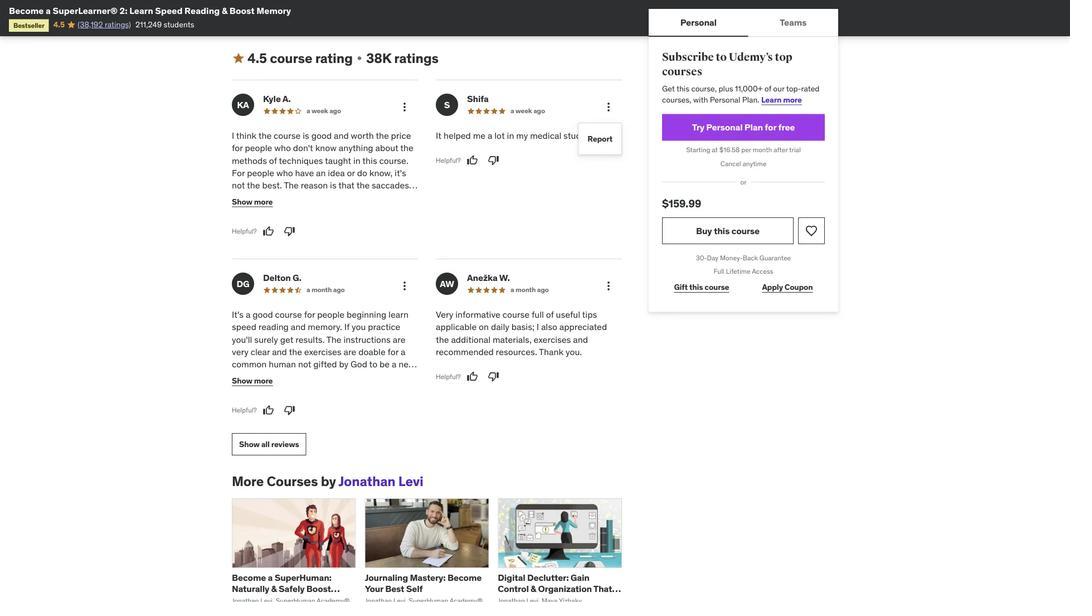 Task type: locate. For each thing, give the bounding box(es) containing it.
0 horizontal spatial a week ago
[[307, 107, 341, 115]]

of right 'full'
[[546, 309, 554, 320]]

helpful? for mark review by anežka w. as helpful image
[[436, 372, 461, 381]]

become for become a superlearner® 2: learn speed reading & boost memory
[[9, 5, 44, 16]]

0 horizontal spatial become
[[9, 5, 44, 16]]

2 horizontal spatial month
[[753, 146, 773, 154]]

1 horizontal spatial become
[[232, 572, 266, 584]]

get
[[280, 334, 294, 345]]

by
[[339, 359, 349, 370], [321, 473, 336, 490]]

course,
[[692, 84, 717, 94]]

personal up subscribe
[[681, 16, 717, 28]]

show left all
[[239, 439, 260, 449]]

4.5 right medium icon
[[248, 50, 267, 67]]

1 vertical spatial techniques
[[232, 396, 276, 408]]

2 vertical spatial of
[[546, 309, 554, 320]]

guess
[[298, 409, 321, 420]]

1 vertical spatial is
[[330, 180, 337, 191]]

& inside digital declutter: gain control & organization that lasts!
[[531, 583, 537, 594]]

show
[[232, 12, 252, 22], [232, 197, 252, 207], [232, 376, 252, 386], [239, 439, 260, 449]]

more left xsmall image
[[254, 12, 273, 22]]

11,000+
[[735, 84, 763, 94]]

week for kyle a.
[[312, 107, 328, 115]]

1 horizontal spatial week
[[516, 107, 532, 115]]

2 vertical spatial personal
[[707, 122, 743, 133]]

month
[[753, 146, 773, 154], [312, 286, 332, 294], [516, 286, 536, 294]]

of right methods
[[269, 155, 277, 166]]

0 vertical spatial 4.5
[[53, 19, 65, 29]]

in
[[507, 130, 514, 141], [354, 155, 361, 166]]

mark review by anežka w. as unhelpful image
[[488, 371, 499, 382]]

course inside i think the course is good and worth the price for people who don't know anything about the methods of techniques taught in this course. for people who have an idea or do know, it's not the best. the reason is that the saccades part is not as in-depth as it should be, especially since it's the core technique to help improve your reading to a speed reader
[[274, 130, 301, 141]]

more down best.
[[254, 197, 273, 207]]

become
[[9, 5, 44, 16], [232, 572, 266, 584], [448, 572, 482, 584]]

course
[[270, 50, 313, 67], [274, 130, 301, 141], [732, 225, 760, 236], [705, 282, 730, 292], [275, 309, 302, 320], [503, 309, 530, 320]]

methods
[[232, 155, 267, 166]]

a up basis;
[[511, 286, 514, 294]]

1 horizontal spatial learn
[[762, 94, 782, 105]]

this up courses,
[[677, 84, 690, 94]]

in right lot
[[507, 130, 514, 141]]

are down "practice"
[[393, 334, 406, 345]]

ago up 'full'
[[537, 286, 549, 294]]

people up memory.
[[317, 309, 345, 320]]

teams button
[[749, 9, 839, 36]]

3 show more from the top
[[232, 376, 273, 386]]

month up 'full'
[[516, 286, 536, 294]]

best.
[[262, 180, 282, 191]]

1 vertical spatial personal
[[710, 94, 741, 105]]

1 week from the left
[[312, 107, 328, 115]]

our
[[774, 84, 785, 94]]

it right like
[[326, 384, 332, 395]]

0 horizontal spatial exercises
[[304, 346, 342, 358]]

0 horizontal spatial or
[[347, 167, 355, 179]]

xsmall image
[[355, 54, 364, 63]]

0 horizontal spatial the
[[284, 180, 299, 191]]

course up don't
[[274, 130, 301, 141]]

0 vertical spatial are
[[393, 334, 406, 345]]

1 horizontal spatial as
[[322, 192, 331, 204]]

plus
[[719, 84, 734, 94]]

2 vertical spatial is
[[250, 192, 257, 204]]

0 vertical spatial it
[[333, 192, 339, 204]]

that
[[339, 180, 355, 191]]

it left would
[[324, 409, 329, 420]]

levi
[[399, 473, 424, 490]]

5
[[247, 384, 252, 395]]

4.5 down superlearner®
[[53, 19, 65, 29]]

the down applicable
[[436, 334, 449, 345]]

ratings)
[[105, 19, 131, 29]]

techniques down don't
[[279, 155, 323, 166]]

starting
[[687, 146, 711, 154]]

0 horizontal spatial &
[[222, 5, 228, 16]]

good inside it's a good course for people beginning learn speed reading and memory. if you practice you'll surely get results. the instructions are very clear and the exercises are doable for a common human not gifted by god to be a nerd since the birth, however imma give a 4.5 but not 5 because i felt like it was missing some techniques on how to not lose focus while speed reading, i guess it would be so important to know.
[[253, 309, 273, 320]]

be left so
[[357, 409, 367, 420]]

helpful? for mark review by kyle a. as helpful icon
[[232, 227, 257, 236]]

4.5 left but
[[378, 371, 391, 383]]

it's
[[395, 167, 406, 179], [297, 205, 308, 216]]

1 vertical spatial people
[[247, 167, 274, 179]]

if
[[344, 321, 350, 333]]

this inside 'get this course, plus 11,000+ of our top-rated courses, with personal plan.'
[[677, 84, 690, 94]]

week for shifa
[[516, 107, 532, 115]]

1 horizontal spatial of
[[546, 309, 554, 320]]

i inside i think the course is good and worth the price for people who don't know anything about the methods of techniques taught in this course. for people who have an idea or do know, it's not the best. the reason is that the saccades part is not as in-depth as it should be, especially since it's the core technique to help improve your reading to a speed reader
[[232, 130, 234, 141]]

on down informative
[[479, 321, 489, 333]]

since down common
[[232, 371, 253, 383]]

3 show more button from the top
[[232, 370, 273, 392]]

aw
[[440, 278, 454, 289]]

the inside it's a good course for people beginning learn speed reading and memory. if you practice you'll surely get results. the instructions are very clear and the exercises are doable for a common human not gifted by god to be a nerd since the birth, however imma give a 4.5 but not 5 because i felt like it was missing some techniques on how to not lose focus while speed reading, i guess it would be so important to know.
[[327, 334, 342, 345]]

2 show more from the top
[[232, 197, 273, 207]]

month inside starting at $16.58 per month after trial cancel anytime
[[753, 146, 773, 154]]

4.5
[[53, 19, 65, 29], [248, 50, 267, 67], [378, 371, 391, 383]]

this right buy
[[714, 225, 730, 236]]

become up testosterone
[[232, 572, 266, 584]]

personal inside button
[[681, 16, 717, 28]]

techniques inside i think the course is good and worth the price for people who don't know anything about the methods of techniques taught in this course. for people who have an idea or do know, it's not the best. the reason is that the saccades part is not as in-depth as it should be, especially since it's the core technique to help improve your reading to a speed reader
[[279, 155, 323, 166]]

i left the think
[[232, 130, 234, 141]]

boost left memory
[[230, 5, 255, 16]]

is
[[303, 130, 309, 141], [330, 180, 337, 191], [250, 192, 257, 204]]

more for kyle a. show more button
[[254, 197, 273, 207]]

digital declutter: gain control & organization that lasts! link
[[498, 572, 621, 602]]

since inside it's a good course for people beginning learn speed reading and memory. if you practice you'll surely get results. the instructions are very clear and the exercises are doable for a common human not gifted by god to be a nerd since the birth, however imma give a 4.5 but not 5 because i felt like it was missing some techniques on how to not lose focus while speed reading, i guess it would be so important to know.
[[232, 371, 253, 383]]

this
[[677, 84, 690, 94], [363, 155, 377, 166], [714, 225, 730, 236], [690, 282, 703, 292]]

a month ago up 'full'
[[511, 286, 549, 294]]

anežka w.
[[467, 272, 510, 284]]

who
[[274, 142, 291, 154], [277, 167, 293, 179]]

as left in-
[[274, 192, 283, 204]]

i left felt
[[290, 384, 293, 395]]

0 vertical spatial good
[[312, 130, 332, 141]]

0 horizontal spatial 4.5
[[53, 19, 65, 29]]

report
[[588, 134, 613, 144]]

a up memory.
[[307, 286, 310, 294]]

2 show more button from the top
[[232, 191, 273, 213]]

0 horizontal spatial of
[[269, 155, 277, 166]]

thank
[[539, 346, 564, 358]]

1 horizontal spatial be
[[380, 359, 390, 370]]

1 horizontal spatial in
[[507, 130, 514, 141]]

1 horizontal spatial exercises
[[534, 334, 571, 345]]

2 vertical spatial speed
[[232, 409, 256, 420]]

people
[[245, 142, 272, 154], [247, 167, 274, 179], [317, 309, 345, 320]]

since inside i think the course is good and worth the price for people who don't know anything about the methods of techniques taught in this course. for people who have an idea or do know, it's not the best. the reason is that the saccades part is not as in-depth as it should be, especially since it's the core technique to help improve your reading to a speed reader
[[273, 205, 294, 216]]

2 vertical spatial people
[[317, 309, 345, 320]]

0 horizontal spatial are
[[344, 346, 356, 358]]

good up know
[[312, 130, 332, 141]]

1 vertical spatial of
[[269, 155, 277, 166]]

mark review by shifa as unhelpful image
[[488, 155, 499, 166]]

0 horizontal spatial month
[[312, 286, 332, 294]]

become for become a superhuman: naturally & safely boost testosterone
[[232, 572, 266, 584]]

tab list
[[649, 9, 839, 37]]

this right gift
[[690, 282, 703, 292]]

show more up improve at top left
[[232, 197, 273, 207]]

declutter:
[[528, 572, 569, 584]]

people inside it's a good course for people beginning learn speed reading and memory. if you practice you'll surely get results. the instructions are very clear and the exercises are doable for a common human not gifted by god to be a nerd since the birth, however imma give a 4.5 but not 5 because i felt like it was missing some techniques on how to not lose focus while speed reading, i guess it would be so important to know.
[[317, 309, 345, 320]]

4.5 course rating
[[248, 50, 353, 67]]

become up bestseller
[[9, 5, 44, 16]]

the up the because
[[255, 371, 268, 383]]

ago up know
[[330, 107, 341, 115]]

show up improve at top left
[[232, 197, 252, 207]]

who up best.
[[277, 167, 293, 179]]

1 vertical spatial by
[[321, 473, 336, 490]]

the down get
[[289, 346, 302, 358]]

naturally
[[232, 583, 269, 594]]

show more left xsmall image
[[232, 12, 273, 22]]

1 horizontal spatial since
[[273, 205, 294, 216]]

0 vertical spatial since
[[273, 205, 294, 216]]

0 horizontal spatial techniques
[[232, 396, 276, 408]]

important
[[232, 421, 271, 433]]

1 horizontal spatial are
[[393, 334, 406, 345]]

on up reading,
[[278, 396, 288, 408]]

1 vertical spatial learn
[[762, 94, 782, 105]]

0 horizontal spatial a month ago
[[307, 286, 345, 294]]

0 vertical spatial personal
[[681, 16, 717, 28]]

reading inside i think the course is good and worth the price for people who don't know anything about the methods of techniques taught in this course. for people who have an idea or do know, it's not the best. the reason is that the saccades part is not as in-depth as it should be, especially since it's the core technique to help improve your reading to a speed reader
[[285, 217, 316, 229]]

or left do
[[347, 167, 355, 179]]

not down like
[[319, 396, 332, 408]]

mark review by delton g. as helpful image
[[263, 405, 274, 416]]

2 week from the left
[[516, 107, 532, 115]]

1 vertical spatial exercises
[[304, 346, 342, 358]]

a up nerd in the left of the page
[[401, 346, 406, 358]]

since down in-
[[273, 205, 294, 216]]

are
[[393, 334, 406, 345], [344, 346, 356, 358]]

exercises inside it's a good course for people beginning learn speed reading and memory. if you practice you'll surely get results. the instructions are very clear and the exercises are doable for a common human not gifted by god to be a nerd since the birth, however imma give a 4.5 but not 5 because i felt like it was missing some techniques on how to not lose focus while speed reading, i guess it would be so important to know.
[[304, 346, 342, 358]]

1 horizontal spatial the
[[327, 334, 342, 345]]

back
[[743, 253, 758, 262]]

boost right safely
[[307, 583, 331, 594]]

2 vertical spatial 4.5
[[378, 371, 391, 383]]

1 vertical spatial show more
[[232, 197, 273, 207]]

additional actions for review by shifa image
[[602, 100, 616, 114]]

course up get
[[275, 309, 302, 320]]

0 vertical spatial show more button
[[232, 6, 284, 28]]

it inside i think the course is good and worth the price for people who don't know anything about the methods of techniques taught in this course. for people who have an idea or do know, it's not the best. the reason is that the saccades part is not as in-depth as it should be, especially since it's the core technique to help improve your reading to a speed reader
[[333, 192, 339, 204]]

0 vertical spatial learn
[[130, 5, 153, 16]]

0 horizontal spatial it's
[[297, 205, 308, 216]]

learn more
[[762, 94, 802, 105]]

speed up you'll
[[232, 321, 256, 333]]

0 horizontal spatial since
[[232, 371, 253, 383]]

1 vertical spatial in
[[354, 155, 361, 166]]

it's down course.
[[395, 167, 406, 179]]

mark review by shifa as helpful image
[[467, 155, 478, 166]]

best
[[385, 583, 405, 594]]

2 horizontal spatial 4.5
[[378, 371, 391, 383]]

week up know
[[312, 107, 328, 115]]

0 vertical spatial by
[[339, 359, 349, 370]]

show more for delton g.
[[232, 376, 273, 386]]

$159.99
[[663, 197, 702, 210]]

guarantee
[[760, 253, 791, 262]]

1 a month ago from the left
[[307, 286, 345, 294]]

month up anytime
[[753, 146, 773, 154]]

very informative course full of useful tips applicable on daily basis; i also appreciated the additional materials, exercises and recommended resources. thank you.
[[436, 309, 607, 358]]

0 vertical spatial speed
[[335, 217, 359, 229]]

memory.
[[308, 321, 342, 333]]

should
[[341, 192, 367, 204]]

show down common
[[232, 376, 252, 386]]

0 horizontal spatial good
[[253, 309, 273, 320]]

become inside journaling mastery: become your best self
[[448, 572, 482, 584]]

2 vertical spatial show more
[[232, 376, 273, 386]]

medical
[[530, 130, 562, 141]]

1 horizontal spatial month
[[516, 286, 536, 294]]

become inside become a superhuman: naturally & safely boost testosterone
[[232, 572, 266, 584]]

0 vertical spatial be
[[380, 359, 390, 370]]

ago for anežka w.
[[537, 286, 549, 294]]

of left our
[[765, 84, 772, 94]]

2 a week ago from the left
[[511, 107, 545, 115]]

show more button down clear
[[232, 370, 273, 392]]

resources.
[[496, 346, 537, 358]]

2:
[[120, 5, 128, 16]]

people up methods
[[245, 142, 272, 154]]

1 horizontal spatial boost
[[307, 583, 331, 594]]

the
[[259, 130, 272, 141], [376, 130, 389, 141], [401, 142, 414, 154], [247, 180, 260, 191], [357, 180, 370, 191], [310, 205, 323, 216], [436, 334, 449, 345], [289, 346, 302, 358], [255, 371, 268, 383]]

1 a week ago from the left
[[307, 107, 341, 115]]

1 horizontal spatial good
[[312, 130, 332, 141]]

to left the udemy's
[[716, 50, 727, 64]]

1 horizontal spatial by
[[339, 359, 349, 370]]

1 vertical spatial show more button
[[232, 191, 273, 213]]

helpful? left mark review by anežka w. as helpful image
[[436, 372, 461, 381]]

doable
[[359, 346, 386, 358]]

it up core
[[333, 192, 339, 204]]

a month ago up memory.
[[307, 286, 345, 294]]

1 horizontal spatial &
[[271, 583, 277, 594]]

more
[[232, 473, 264, 490]]

memory
[[257, 5, 291, 16]]

helpful? left mark review by shifa as helpful icon
[[436, 156, 461, 165]]

a up don't
[[307, 107, 310, 115]]

or down anytime
[[741, 178, 747, 186]]

anytime
[[743, 159, 767, 168]]

kyle a.
[[263, 93, 291, 105]]

full
[[532, 309, 544, 320]]

good right it's in the bottom left of the page
[[253, 309, 273, 320]]

0 vertical spatial the
[[284, 180, 299, 191]]

rated
[[802, 84, 820, 94]]

a
[[46, 5, 51, 16], [307, 107, 310, 115], [511, 107, 514, 115], [488, 130, 493, 141], [328, 217, 333, 229], [307, 286, 310, 294], [511, 286, 514, 294], [246, 309, 251, 320], [401, 346, 406, 358], [392, 359, 397, 370], [372, 371, 376, 383], [268, 572, 273, 584]]

exercises inside very informative course full of useful tips applicable on daily basis; i also appreciated the additional materials, exercises and recommended resources. thank you.
[[534, 334, 571, 345]]

it's down depth on the left of the page
[[297, 205, 308, 216]]

show inside button
[[239, 439, 260, 449]]

reader
[[361, 217, 387, 229]]

1 horizontal spatial is
[[303, 130, 309, 141]]

1 horizontal spatial it's
[[395, 167, 406, 179]]

this up do
[[363, 155, 377, 166]]

not
[[232, 180, 245, 191], [259, 192, 272, 204], [298, 359, 311, 370], [232, 384, 245, 395], [319, 396, 332, 408]]

as
[[274, 192, 283, 204], [322, 192, 331, 204]]

additional actions for review by anežka w. image
[[602, 279, 616, 293]]

exercises up thank
[[534, 334, 571, 345]]

2 a month ago from the left
[[511, 286, 549, 294]]

top
[[775, 50, 793, 64]]

1 vertical spatial reading
[[259, 321, 289, 333]]

by right courses
[[321, 473, 336, 490]]

of inside 'get this course, plus 11,000+ of our top-rated courses, with personal plan.'
[[765, 84, 772, 94]]

0 vertical spatial on
[[479, 321, 489, 333]]

people down methods
[[247, 167, 274, 179]]

be down doable
[[380, 359, 390, 370]]

idea
[[328, 167, 345, 179]]

s
[[444, 99, 450, 110]]

0 horizontal spatial on
[[278, 396, 288, 408]]

medium image
[[232, 52, 245, 65]]

& inside become a superhuman: naturally & safely boost testosterone
[[271, 583, 277, 594]]

1 vertical spatial since
[[232, 371, 253, 383]]

your
[[365, 583, 384, 594]]

not down best.
[[259, 192, 272, 204]]

2 horizontal spatial &
[[531, 583, 537, 594]]

and down appreciated
[[573, 334, 588, 345]]

course inside button
[[732, 225, 760, 236]]

show for show all reviews button
[[239, 439, 260, 449]]

0 horizontal spatial week
[[312, 107, 328, 115]]

0 horizontal spatial by
[[321, 473, 336, 490]]

a right it's in the bottom left of the page
[[246, 309, 251, 320]]

4.5 inside it's a good course for people beginning learn speed reading and memory. if you practice you'll surely get results. the instructions are very clear and the exercises are doable for a common human not gifted by god to be a nerd since the birth, however imma give a 4.5 but not 5 because i felt like it was missing some techniques on how to not lose focus while speed reading, i guess it would be so important to know.
[[378, 371, 391, 383]]

especially
[[232, 205, 271, 216]]

personal up $16.58
[[707, 122, 743, 133]]

0 horizontal spatial as
[[274, 192, 283, 204]]

week
[[312, 107, 328, 115], [516, 107, 532, 115]]

ago for delton g.
[[333, 286, 345, 294]]

a week ago for shifa
[[511, 107, 545, 115]]

speed
[[155, 5, 183, 16]]

0 vertical spatial show more
[[232, 12, 273, 22]]

this inside i think the course is good and worth the price for people who don't know anything about the methods of techniques taught in this course. for people who have an idea or do know, it's not the best. the reason is that the saccades part is not as in-depth as it should be, especially since it's the core technique to help improve your reading to a speed reader
[[363, 155, 377, 166]]

1 show more button from the top
[[232, 6, 284, 28]]

this inside button
[[714, 225, 730, 236]]

show all reviews
[[239, 439, 299, 449]]

who left don't
[[274, 142, 291, 154]]

try personal plan for free
[[692, 122, 795, 133]]

an
[[316, 167, 326, 179]]

this for buy this course
[[714, 225, 730, 236]]

week up my
[[516, 107, 532, 115]]

w.
[[500, 272, 510, 284]]

month for very informative course full of useful tips applicable on daily basis; i also appreciated the additional materials, exercises and recommended resources. thank you.
[[516, 286, 536, 294]]

a left nerd in the left of the page
[[392, 359, 397, 370]]

additional actions for review by delton g. image
[[398, 279, 412, 293]]

(38,192 ratings)
[[78, 19, 131, 29]]

2 vertical spatial show more button
[[232, 370, 273, 392]]

show more button for delton g.
[[232, 370, 273, 392]]

course inside it's a good course for people beginning learn speed reading and memory. if you practice you'll surely get results. the instructions are very clear and the exercises are doable for a common human not gifted by god to be a nerd since the birth, however imma give a 4.5 but not 5 because i felt like it was missing some techniques on how to not lose focus while speed reading, i guess it would be so important to know.
[[275, 309, 302, 320]]

2 horizontal spatial become
[[448, 572, 482, 584]]

1 vertical spatial are
[[344, 346, 356, 358]]

1 vertical spatial good
[[253, 309, 273, 320]]

of inside i think the course is good and worth the price for people who don't know anything about the methods of techniques taught in this course. for people who have an idea or do know, it's not the best. the reason is that the saccades part is not as in-depth as it should be, especially since it's the core technique to help improve your reading to a speed reader
[[269, 155, 277, 166]]

by up imma
[[339, 359, 349, 370]]

and up 'anything'
[[334, 130, 349, 141]]

or inside i think the course is good and worth the price for people who don't know anything about the methods of techniques taught in this course. for people who have an idea or do know, it's not the best. the reason is that the saccades part is not as in-depth as it should be, especially since it's the core technique to help improve your reading to a speed reader
[[347, 167, 355, 179]]

journaling
[[365, 572, 408, 584]]

& for become
[[271, 583, 277, 594]]

0 horizontal spatial in
[[354, 155, 361, 166]]

in down 'anything'
[[354, 155, 361, 166]]

the down memory.
[[327, 334, 342, 345]]

for
[[232, 167, 245, 179]]

the
[[284, 180, 299, 191], [327, 334, 342, 345]]

reading right your
[[285, 217, 316, 229]]

tab list containing personal
[[649, 9, 839, 37]]

1 horizontal spatial a week ago
[[511, 107, 545, 115]]

4.5 for 4.5 course rating
[[248, 50, 267, 67]]

1 horizontal spatial techniques
[[279, 155, 323, 166]]

while
[[377, 396, 398, 408]]

1 horizontal spatial a month ago
[[511, 286, 549, 294]]

helpful? for mark review by delton g. as helpful image in the left bottom of the page
[[232, 406, 257, 415]]

speed inside i think the course is good and worth the price for people who don't know anything about the methods of techniques taught in this course. for people who have an idea or do know, it's not the best. the reason is that the saccades part is not as in-depth as it should be, especially since it's the core technique to help improve your reading to a speed reader
[[335, 217, 359, 229]]

helpful? down especially
[[232, 227, 257, 236]]

it
[[333, 192, 339, 204], [326, 384, 332, 395], [324, 409, 329, 420]]

know
[[315, 142, 337, 154]]

1 vertical spatial boost
[[307, 583, 331, 594]]

0 vertical spatial boost
[[230, 5, 255, 16]]

for down the think
[[232, 142, 243, 154]]

1 vertical spatial 4.5
[[248, 50, 267, 67]]

on inside very informative course full of useful tips applicable on daily basis; i also appreciated the additional materials, exercises and recommended resources. thank you.
[[479, 321, 489, 333]]

worth
[[351, 130, 374, 141]]

the up in-
[[284, 180, 299, 191]]

g.
[[293, 272, 302, 284]]

core
[[325, 205, 343, 216]]

0 vertical spatial of
[[765, 84, 772, 94]]

ago up "medical"
[[534, 107, 545, 115]]

and
[[334, 130, 349, 141], [291, 321, 306, 333], [573, 334, 588, 345], [272, 346, 287, 358]]

1 vertical spatial it's
[[297, 205, 308, 216]]

a week ago up know
[[307, 107, 341, 115]]

1 horizontal spatial 4.5
[[248, 50, 267, 67]]

buy this course button
[[663, 217, 794, 244]]



Task type: describe. For each thing, give the bounding box(es) containing it.
0 vertical spatial it's
[[395, 167, 406, 179]]

course.
[[380, 155, 409, 166]]

additional actions for review by kyle a. image
[[398, 100, 412, 114]]

to left help
[[387, 205, 395, 216]]

to down doable
[[369, 359, 378, 370]]

saccades
[[372, 180, 409, 191]]

get
[[663, 84, 675, 94]]

about
[[376, 142, 399, 154]]

day
[[707, 253, 719, 262]]

and up get
[[291, 321, 306, 333]]

it's
[[232, 309, 244, 320]]

to up guess
[[309, 396, 317, 408]]

jonathan
[[339, 473, 396, 490]]

ratings
[[394, 50, 439, 67]]

not up however
[[298, 359, 311, 370]]

show for 1st show more button from the top of the page
[[232, 12, 252, 22]]

this for get this course, plus 11,000+ of our top-rated courses, with personal plan.
[[677, 84, 690, 94]]

0 vertical spatial in
[[507, 130, 514, 141]]

a up the it helped me a lot in my medical studies
[[511, 107, 514, 115]]

for left free
[[765, 122, 777, 133]]

help
[[397, 205, 414, 216]]

surely
[[254, 334, 278, 345]]

more for 1st show more button from the top of the page
[[254, 12, 273, 22]]

to inside subscribe to udemy's top courses
[[716, 50, 727, 64]]

god
[[351, 359, 368, 370]]

personal button
[[649, 9, 749, 36]]

self
[[406, 583, 423, 594]]

0 horizontal spatial be
[[357, 409, 367, 420]]

applicable
[[436, 321, 477, 333]]

useful
[[556, 309, 581, 320]]

mark review by anežka w. as helpful image
[[467, 371, 478, 382]]

in inside i think the course is good and worth the price for people who don't know anything about the methods of techniques taught in this course. for people who have an idea or do know, it's not the best. the reason is that the saccades part is not as in-depth as it should be, especially since it's the core technique to help improve your reading to a speed reader
[[354, 155, 361, 166]]

month for it's a good course for people beginning learn speed reading and memory. if you practice you'll surely get results. the instructions are very clear and the exercises are doable for a common human not gifted by god to be a nerd since the birth, however imma give a 4.5 but not 5 because i felt like it was missing some techniques on how to not lose focus while speed reading, i guess it would be so important to know.
[[312, 286, 332, 294]]

basis;
[[512, 321, 535, 333]]

a left lot
[[488, 130, 493, 141]]

1 vertical spatial speed
[[232, 321, 256, 333]]

trial
[[790, 146, 801, 154]]

students
[[164, 19, 194, 29]]

4.5 for 4.5
[[53, 19, 65, 29]]

dg
[[237, 278, 250, 289]]

ago for shifa
[[534, 107, 545, 115]]

2 horizontal spatial is
[[330, 180, 337, 191]]

this for gift this course
[[690, 282, 703, 292]]

missing
[[351, 384, 382, 395]]

was
[[334, 384, 349, 395]]

mark review by delton g. as unhelpful image
[[284, 405, 295, 416]]

1 as from the left
[[274, 192, 283, 204]]

1 vertical spatial who
[[277, 167, 293, 179]]

the up about
[[376, 130, 389, 141]]

however
[[293, 371, 327, 383]]

show for kyle a. show more button
[[232, 197, 252, 207]]

but
[[393, 371, 406, 383]]

mark review by kyle a. as helpful image
[[263, 226, 274, 237]]

boost inside become a superhuman: naturally & safely boost testosterone
[[307, 583, 331, 594]]

the down do
[[357, 180, 370, 191]]

the right the think
[[259, 130, 272, 141]]

in-
[[286, 192, 297, 204]]

be,
[[370, 192, 382, 204]]

lasts!
[[498, 594, 523, 602]]

0 vertical spatial people
[[245, 142, 272, 154]]

and up "human" on the left bottom
[[272, 346, 287, 358]]

38k ratings
[[366, 50, 439, 67]]

materials,
[[493, 334, 532, 345]]

the up part
[[247, 180, 260, 191]]

focus
[[353, 396, 375, 408]]

gain
[[571, 572, 590, 584]]

not down for
[[232, 180, 245, 191]]

$16.58
[[720, 146, 740, 154]]

the inside very informative course full of useful tips applicable on daily basis; i also appreciated the additional materials, exercises and recommended resources. thank you.
[[436, 334, 449, 345]]

instructions
[[344, 334, 391, 345]]

for up memory.
[[304, 309, 315, 320]]

0 vertical spatial who
[[274, 142, 291, 154]]

xsmall image
[[275, 12, 284, 21]]

mark review by kyle a. as unhelpful image
[[284, 226, 295, 237]]

you.
[[566, 346, 582, 358]]

a month ago for w.
[[511, 286, 549, 294]]

a inside become a superhuman: naturally & safely boost testosterone
[[268, 572, 273, 584]]

1 show more from the top
[[232, 12, 273, 22]]

know.
[[283, 421, 307, 433]]

imma
[[329, 371, 351, 383]]

your
[[266, 217, 283, 229]]

apply coupon button
[[751, 276, 825, 299]]

part
[[232, 192, 248, 204]]

additional
[[451, 334, 491, 345]]

buy this course
[[697, 225, 760, 236]]

gifted
[[314, 359, 337, 370]]

good inside i think the course is good and worth the price for people who don't know anything about the methods of techniques taught in this course. for people who have an idea or do know, it's not the best. the reason is that the saccades part is not as in-depth as it should be, especially since it's the core technique to help improve your reading to a speed reader
[[312, 130, 332, 141]]

techniques inside it's a good course for people beginning learn speed reading and memory. if you practice you'll surely get results. the instructions are very clear and the exercises are doable for a common human not gifted by god to be a nerd since the birth, however imma give a 4.5 but not 5 because i felt like it was missing some techniques on how to not lose focus while speed reading, i guess it would be so important to know.
[[232, 396, 276, 408]]

helpful? for mark review by shifa as helpful icon
[[436, 156, 461, 165]]

reading
[[185, 5, 220, 16]]

reading inside it's a good course for people beginning learn speed reading and memory. if you practice you'll surely get results. the instructions are very clear and the exercises are doable for a common human not gifted by god to be a nerd since the birth, however imma give a 4.5 but not 5 because i felt like it was missing some techniques on how to not lose focus while speed reading, i guess it would be so important to know.
[[259, 321, 289, 333]]

lose
[[335, 396, 351, 408]]

the inside i think the course is good and worth the price for people who don't know anything about the methods of techniques taught in this course. for people who have an idea or do know, it's not the best. the reason is that the saccades part is not as in-depth as it should be, especially since it's the core technique to help improve your reading to a speed reader
[[284, 180, 299, 191]]

show more for kyle a.
[[232, 197, 273, 207]]

0 horizontal spatial is
[[250, 192, 257, 204]]

30-
[[696, 253, 707, 262]]

wishlist image
[[805, 224, 819, 237]]

and inside i think the course is good and worth the price for people who don't know anything about the methods of techniques taught in this course. for people who have an idea or do know, it's not the best. the reason is that the saccades part is not as in-depth as it should be, especially since it's the core technique to help improve your reading to a speed reader
[[334, 130, 349, 141]]

courses
[[663, 65, 703, 78]]

1 vertical spatial it
[[326, 384, 332, 395]]

how
[[290, 396, 307, 408]]

personal inside 'get this course, plus 11,000+ of our top-rated courses, with personal plan.'
[[710, 94, 741, 105]]

free
[[779, 122, 795, 133]]

0 horizontal spatial boost
[[230, 5, 255, 16]]

bestseller
[[13, 21, 44, 29]]

a month ago for g.
[[307, 286, 345, 294]]

organization
[[538, 583, 592, 594]]

for inside i think the course is good and worth the price for people who don't know anything about the methods of techniques taught in this course. for people who have an idea or do know, it's not the best. the reason is that the saccades part is not as in-depth as it should be, especially since it's the core technique to help improve your reading to a speed reader
[[232, 142, 243, 154]]

after
[[774, 146, 788, 154]]

show for show more button associated with delton g.
[[232, 376, 252, 386]]

birth,
[[270, 371, 291, 383]]

journaling mastery: become your best self link
[[365, 572, 482, 594]]

mastery:
[[410, 572, 446, 584]]

the down depth on the left of the page
[[310, 205, 323, 216]]

daily
[[491, 321, 510, 333]]

very
[[436, 309, 454, 320]]

& for digital
[[531, 583, 537, 594]]

2 vertical spatial it
[[324, 409, 329, 420]]

more for show more button associated with delton g.
[[254, 376, 273, 386]]

a inside i think the course is good and worth the price for people who don't know anything about the methods of techniques taught in this course. for people who have an idea or do know, it's not the best. the reason is that the saccades part is not as in-depth as it should be, especially since it's the core technique to help improve your reading to a speed reader
[[328, 217, 333, 229]]

like
[[310, 384, 324, 395]]

cancel
[[721, 159, 742, 168]]

the down price
[[401, 142, 414, 154]]

0 horizontal spatial learn
[[130, 5, 153, 16]]

a week ago for kyle a.
[[307, 107, 341, 115]]

i up know.
[[293, 409, 296, 420]]

appreciated
[[560, 321, 607, 333]]

i think the course is good and worth the price for people who don't know anything about the methods of techniques taught in this course. for people who have an idea or do know, it's not the best. the reason is that the saccades part is not as in-depth as it should be, especially since it's the core technique to help improve your reading to a speed reader
[[232, 130, 414, 229]]

taught
[[325, 155, 351, 166]]

try
[[692, 122, 705, 133]]

on inside it's a good course for people beginning learn speed reading and memory. if you practice you'll surely get results. the instructions are very clear and the exercises are doable for a common human not gifted by god to be a nerd since the birth, however imma give a 4.5 but not 5 because i felt like it was missing some techniques on how to not lose focus while speed reading, i guess it would be so important to know.
[[278, 396, 288, 408]]

it's a good course for people beginning learn speed reading and memory. if you practice you'll surely get results. the instructions are very clear and the exercises are doable for a common human not gifted by god to be a nerd since the birth, however imma give a 4.5 but not 5 because i felt like it was missing some techniques on how to not lose focus while speed reading, i guess it would be so important to know.
[[232, 309, 417, 433]]

think
[[236, 130, 257, 141]]

by inside it's a good course for people beginning learn speed reading and memory. if you practice you'll surely get results. the instructions are very clear and the exercises are doable for a common human not gifted by god to be a nerd since the birth, however imma give a 4.5 but not 5 because i felt like it was missing some techniques on how to not lose focus while speed reading, i guess it would be so important to know.
[[339, 359, 349, 370]]

become a superhuman: naturally & safely boost testosterone link
[[232, 572, 340, 602]]

studies
[[564, 130, 593, 141]]

a right give
[[372, 371, 376, 383]]

delton
[[263, 272, 291, 284]]

0 vertical spatial is
[[303, 130, 309, 141]]

beginning
[[347, 309, 387, 320]]

ago for kyle a.
[[330, 107, 341, 115]]

i inside very informative course full of useful tips applicable on daily basis; i also appreciated the additional materials, exercises and recommended resources. thank you.
[[537, 321, 539, 333]]

gift this course
[[674, 282, 730, 292]]

jonathan levi link
[[339, 473, 424, 490]]

rating
[[315, 50, 353, 67]]

give
[[353, 371, 369, 383]]

clear
[[251, 346, 270, 358]]

to down reading,
[[273, 421, 281, 433]]

become a superhuman: naturally & safely boost testosterone
[[232, 572, 332, 602]]

to down core
[[318, 217, 326, 229]]

it helped me a lot in my medical studies
[[436, 130, 593, 141]]

top-
[[787, 84, 802, 94]]

safely
[[279, 583, 305, 594]]

course inside very informative course full of useful tips applicable on daily basis; i also appreciated the additional materials, exercises and recommended resources. thank you.
[[503, 309, 530, 320]]

for right doable
[[388, 346, 399, 358]]

and inside very informative course full of useful tips applicable on daily basis; i also appreciated the additional materials, exercises and recommended resources. thank you.
[[573, 334, 588, 345]]

not left "5"
[[232, 384, 245, 395]]

delton g.
[[263, 272, 302, 284]]

lifetime
[[726, 267, 751, 276]]

ka
[[237, 99, 249, 110]]

do
[[357, 167, 367, 179]]

2 as from the left
[[322, 192, 331, 204]]

more down top-
[[784, 94, 802, 105]]

course down "full"
[[705, 282, 730, 292]]

course up the a.
[[270, 50, 313, 67]]

buy
[[697, 225, 712, 236]]

improve
[[232, 217, 264, 229]]

depth
[[297, 192, 320, 204]]

1 horizontal spatial or
[[741, 178, 747, 186]]

become a superlearner® 2: learn speed reading & boost memory
[[9, 5, 291, 16]]

a left superlearner®
[[46, 5, 51, 16]]

all
[[261, 439, 270, 449]]

know,
[[370, 167, 393, 179]]

of inside very informative course full of useful tips applicable on daily basis; i also appreciated the additional materials, exercises and recommended resources. thank you.
[[546, 309, 554, 320]]

show more button for kyle a.
[[232, 191, 273, 213]]



Task type: vqa. For each thing, say whether or not it's contained in the screenshot.
clear
yes



